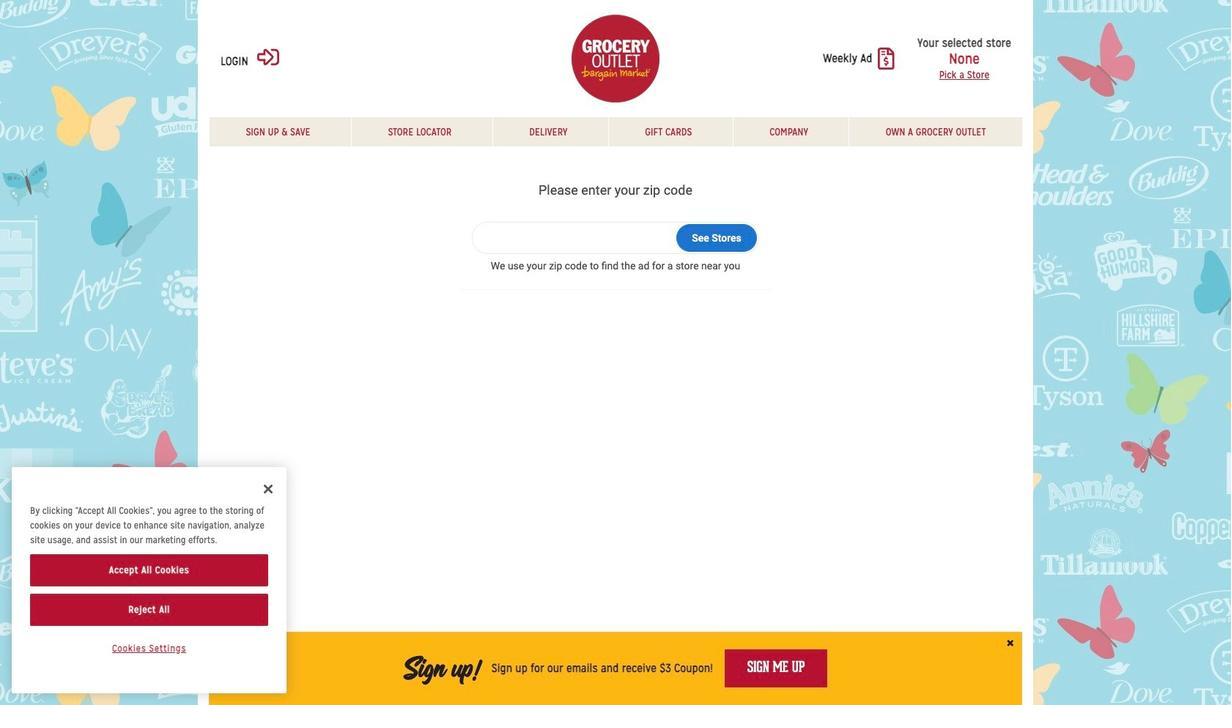 Task type: vqa. For each thing, say whether or not it's contained in the screenshot.
'Grocery Outlet Bargain Market' image
no



Task type: describe. For each thing, give the bounding box(es) containing it.
grocery outlet image
[[572, 15, 660, 103]]



Task type: locate. For each thing, give the bounding box(es) containing it.
sign in alt image
[[257, 46, 279, 68]]

file invoice dollar image
[[878, 48, 895, 70]]

navigation
[[209, 117, 1023, 147]]



